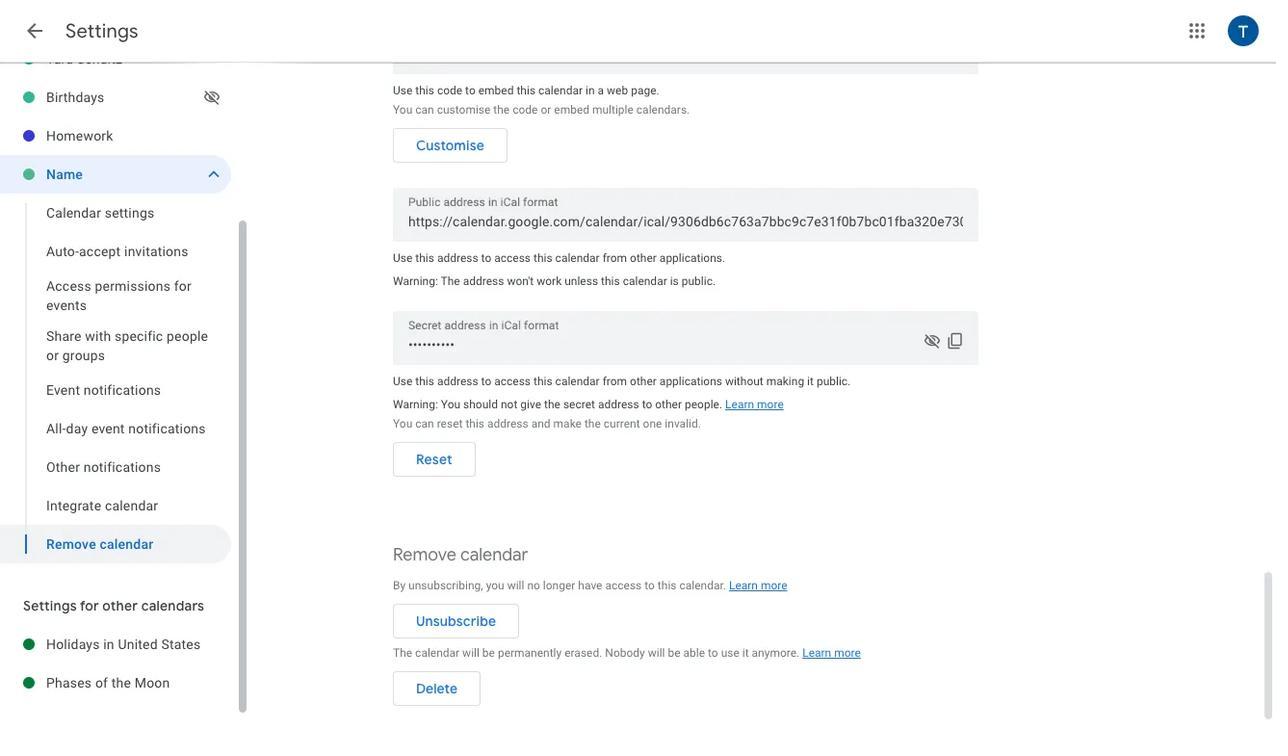 Task type: describe. For each thing, give the bounding box(es) containing it.
from for applications
[[603, 375, 627, 388]]

share
[[46, 329, 82, 344]]

groups
[[62, 348, 105, 363]]

the down secret
[[585, 417, 601, 431]]

tara schultz
[[46, 51, 122, 66]]

tree containing tara schultz
[[0, 39, 231, 564]]

public. inside use this address to access this calendar from other applications. warning: the address won't work unless this calendar is public.
[[682, 275, 716, 288]]

settings for other calendars
[[23, 597, 204, 615]]

unsubscribe
[[416, 613, 496, 630]]

homework tree item
[[0, 117, 231, 155]]

accept
[[79, 244, 121, 259]]

warning: inside use this address to access this calendar from other applications. warning: the address won't work unless this calendar is public.
[[393, 275, 438, 288]]

applications.
[[660, 251, 726, 265]]

events
[[46, 298, 87, 313]]

access for you
[[494, 375, 531, 388]]

you for customise
[[393, 103, 413, 117]]

name
[[46, 167, 83, 182]]

by unsubscribing, you will no longer have access to this calendar. learn more
[[393, 579, 788, 592]]

give
[[521, 398, 541, 411]]

specific
[[115, 329, 163, 344]]

public. inside use this address to access this calendar from other applications without making it public. warning: you should not give the secret address to other people. learn more
[[817, 375, 851, 388]]

you can reset this address and make the current one invalid.
[[393, 417, 701, 431]]

holidays in united states link
[[46, 625, 231, 664]]

auto-
[[46, 244, 79, 259]]

other notifications
[[46, 460, 161, 475]]

phases
[[46, 675, 92, 691]]

0 horizontal spatial will
[[463, 646, 480, 660]]

the inside use this address to access this calendar from other applications without making it public. warning: you should not give the secret address to other people. learn more
[[544, 398, 561, 411]]

won't
[[507, 275, 534, 288]]

no
[[527, 579, 540, 592]]

people.
[[685, 398, 723, 411]]

secret
[[563, 398, 595, 411]]

calendars.
[[637, 103, 690, 117]]

1 vertical spatial notifications
[[128, 421, 206, 436]]

customise
[[416, 137, 485, 154]]

learn more link for unsubscribe
[[729, 579, 788, 592]]

all-day event notifications
[[46, 421, 206, 436]]

1 horizontal spatial embed
[[554, 103, 590, 117]]

all-
[[46, 421, 66, 436]]

other up "invalid."
[[655, 398, 682, 411]]

you
[[486, 579, 505, 592]]

homework
[[46, 128, 113, 144]]

notifications for event notifications
[[84, 382, 161, 398]]

birthdays tree item
[[0, 78, 231, 117]]

you for reset
[[393, 417, 413, 431]]

0 horizontal spatial the
[[393, 646, 412, 660]]

other up the one
[[630, 375, 657, 388]]

calendar down the other notifications at the bottom left of page
[[105, 498, 158, 513]]

delete
[[416, 680, 458, 698]]

name link
[[46, 155, 197, 194]]

group containing calendar settings
[[0, 194, 231, 564]]

0 vertical spatial in
[[586, 84, 595, 97]]

learn more link for delete
[[803, 646, 861, 660]]

holidays in united states
[[46, 637, 201, 652]]

2 horizontal spatial will
[[648, 646, 665, 660]]

reset button
[[393, 436, 475, 483]]

go back image
[[23, 19, 46, 42]]

event notifications
[[46, 382, 161, 398]]

reset
[[437, 417, 463, 431]]

settings for settings
[[66, 19, 139, 43]]

invalid.
[[665, 417, 701, 431]]

access for unless
[[494, 251, 531, 265]]

states
[[161, 637, 201, 652]]

permanently
[[498, 646, 562, 660]]

1 horizontal spatial will
[[507, 579, 525, 592]]

the down use this code to embed this calendar in a web page.
[[494, 103, 510, 117]]

tara schultz tree item
[[0, 39, 231, 78]]

homework link
[[46, 117, 231, 155]]

0 horizontal spatial code
[[437, 84, 463, 97]]

use for use this address to access this calendar from other applications. warning: the address won't work unless this calendar is public.
[[393, 251, 413, 265]]

remove calendar inside group
[[46, 537, 153, 552]]

event
[[46, 382, 80, 398]]

a
[[598, 84, 604, 97]]

phases of the moon
[[46, 675, 170, 691]]

2 vertical spatial more
[[834, 646, 861, 660]]

can for reset
[[415, 417, 434, 431]]

other
[[46, 460, 80, 475]]

integrate
[[46, 498, 101, 513]]

applications
[[660, 375, 723, 388]]

is
[[670, 275, 679, 288]]

calendar up delete button
[[415, 646, 460, 660]]

not
[[501, 398, 518, 411]]

more inside use this address to access this calendar from other applications without making it public. warning: you should not give the secret address to other people. learn more
[[757, 398, 784, 411]]

unsubscribe button
[[393, 598, 519, 645]]

should
[[463, 398, 498, 411]]

other up holidays in united states
[[102, 597, 138, 615]]

birthdays link
[[46, 78, 200, 117]]

holidays in united states tree item
[[0, 625, 231, 664]]

1 horizontal spatial or
[[541, 103, 551, 117]]

calendar inside use this address to access this calendar from other applications without making it public. warning: you should not give the secret address to other people. learn more
[[556, 375, 600, 388]]

1 horizontal spatial remove calendar
[[393, 544, 528, 566]]

and
[[532, 417, 551, 431]]

making
[[767, 375, 805, 388]]

the inside tree item
[[112, 675, 131, 691]]

of
[[95, 675, 108, 691]]

with
[[85, 329, 111, 344]]

share with specific people or groups
[[46, 329, 208, 363]]

multiple
[[592, 103, 634, 117]]

use this address to access this calendar from other applications. warning: the address won't work unless this calendar is public.
[[393, 251, 726, 288]]

2 be from the left
[[668, 646, 681, 660]]

united
[[118, 637, 158, 652]]



Task type: vqa. For each thing, say whether or not it's contained in the screenshot.
4 element
no



Task type: locate. For each thing, give the bounding box(es) containing it.
0 vertical spatial notifications
[[84, 382, 161, 398]]

can
[[415, 103, 434, 117], [415, 417, 434, 431]]

1 horizontal spatial it
[[807, 375, 814, 388]]

2 vertical spatial use
[[393, 375, 413, 388]]

for up holidays
[[80, 597, 99, 615]]

0 horizontal spatial remove calendar
[[46, 537, 153, 552]]

be
[[483, 646, 495, 660], [668, 646, 681, 660]]

without
[[725, 375, 764, 388]]

0 vertical spatial or
[[541, 103, 551, 117]]

0 vertical spatial for
[[174, 278, 192, 294]]

schultz
[[77, 51, 122, 66]]

integrate calendar
[[46, 498, 158, 513]]

1 vertical spatial or
[[46, 348, 59, 363]]

from up current
[[603, 375, 627, 388]]

code down use this code to embed this calendar in a web page.
[[513, 103, 538, 117]]

code up customise
[[437, 84, 463, 97]]

remove calendar up unsubscribing,
[[393, 544, 528, 566]]

1 warning: from the top
[[393, 275, 438, 288]]

web
[[607, 84, 628, 97]]

calendar settings
[[46, 205, 154, 221]]

it right use
[[743, 646, 749, 660]]

None text field
[[408, 40, 963, 67], [408, 331, 963, 358], [408, 40, 963, 67], [408, 331, 963, 358]]

auto-accept invitations
[[46, 244, 188, 259]]

it for making
[[807, 375, 814, 388]]

use inside use this address to access this calendar from other applications without making it public. warning: you should not give the secret address to other people. learn more
[[393, 375, 413, 388]]

1 horizontal spatial code
[[513, 103, 538, 117]]

0 horizontal spatial in
[[103, 637, 114, 652]]

2 vertical spatial learn
[[803, 646, 832, 660]]

use for use this code to embed this calendar in a web page.
[[393, 84, 413, 97]]

more up anymore.
[[761, 579, 788, 592]]

0 vertical spatial embed
[[479, 84, 514, 97]]

2 vertical spatial access
[[605, 579, 642, 592]]

learn right calendar.
[[729, 579, 758, 592]]

the right of
[[112, 675, 131, 691]]

1 from from the top
[[603, 251, 627, 265]]

notifications right event
[[128, 421, 206, 436]]

from
[[603, 251, 627, 265], [603, 375, 627, 388]]

learn more link right anymore.
[[803, 646, 861, 660]]

2 warning: from the top
[[393, 398, 438, 411]]

1 vertical spatial access
[[494, 375, 531, 388]]

able
[[684, 646, 705, 660]]

to inside use this address to access this calendar from other applications. warning: the address won't work unless this calendar is public.
[[481, 251, 492, 265]]

have
[[578, 579, 603, 592]]

people
[[167, 329, 208, 344]]

access
[[46, 278, 91, 294]]

for down invitations
[[174, 278, 192, 294]]

embed left multiple
[[554, 103, 590, 117]]

from inside use this address to access this calendar from other applications without making it public. warning: you should not give the secret address to other people. learn more
[[603, 375, 627, 388]]

the up delete button
[[393, 646, 412, 660]]

learn more link down without
[[726, 398, 784, 411]]

other left applications. at top
[[630, 251, 657, 265]]

you up reset
[[441, 398, 461, 411]]

from left applications. at top
[[603, 251, 627, 265]]

settings up schultz at the left
[[66, 19, 139, 43]]

learn inside use this address to access this calendar from other applications without making it public. warning: you should not give the secret address to other people. learn more
[[726, 398, 754, 411]]

1 vertical spatial public.
[[817, 375, 851, 388]]

more down making
[[757, 398, 784, 411]]

notifications for other notifications
[[84, 460, 161, 475]]

1 vertical spatial code
[[513, 103, 538, 117]]

will left "no"
[[507, 579, 525, 592]]

it for use
[[743, 646, 749, 660]]

access inside use this address to access this calendar from other applications without making it public. warning: you should not give the secret address to other people. learn more
[[494, 375, 531, 388]]

or down use this code to embed this calendar in a web page.
[[541, 103, 551, 117]]

1 vertical spatial more
[[761, 579, 788, 592]]

1 horizontal spatial be
[[668, 646, 681, 660]]

the
[[441, 275, 460, 288], [393, 646, 412, 660]]

notifications down the all-day event notifications
[[84, 460, 161, 475]]

access inside use this address to access this calendar from other applications. warning: the address won't work unless this calendar is public.
[[494, 251, 531, 265]]

holidays
[[46, 637, 100, 652]]

learn right anymore.
[[803, 646, 832, 660]]

access up won't
[[494, 251, 531, 265]]

it
[[807, 375, 814, 388], [743, 646, 749, 660]]

will right nobody
[[648, 646, 665, 660]]

phases of the moon tree item
[[0, 664, 231, 702]]

0 horizontal spatial or
[[46, 348, 59, 363]]

be left permanently
[[483, 646, 495, 660]]

work
[[537, 275, 562, 288]]

can left customise
[[415, 103, 434, 117]]

learn down without
[[726, 398, 754, 411]]

remove calendar
[[46, 537, 153, 552], [393, 544, 528, 566]]

0 vertical spatial can
[[415, 103, 434, 117]]

0 vertical spatial the
[[441, 275, 460, 288]]

reset
[[416, 451, 452, 468]]

1 vertical spatial the
[[393, 646, 412, 660]]

access up the "not"
[[494, 375, 531, 388]]

1 horizontal spatial in
[[586, 84, 595, 97]]

calendar
[[46, 205, 101, 221]]

use for use this address to access this calendar from other applications without making it public. warning: you should not give the secret address to other people. learn more
[[393, 375, 413, 388]]

0 vertical spatial use
[[393, 84, 413, 97]]

in left a
[[586, 84, 595, 97]]

calendar up you
[[461, 544, 528, 566]]

calendars
[[141, 597, 204, 615]]

tara
[[46, 51, 73, 66]]

you
[[393, 103, 413, 117], [441, 398, 461, 411], [393, 417, 413, 431]]

can left reset
[[415, 417, 434, 431]]

0 horizontal spatial embed
[[479, 84, 514, 97]]

remove up unsubscribing,
[[393, 544, 457, 566]]

2 vertical spatial notifications
[[84, 460, 161, 475]]

permissions
[[95, 278, 171, 294]]

customise
[[437, 103, 491, 117]]

1 vertical spatial it
[[743, 646, 749, 660]]

unsubscribing,
[[409, 579, 483, 592]]

settings up holidays
[[23, 597, 77, 615]]

1 horizontal spatial for
[[174, 278, 192, 294]]

in inside "tree item"
[[103, 637, 114, 652]]

you left customise
[[393, 103, 413, 117]]

you can customise the code or embed multiple calendars.
[[393, 103, 690, 117]]

1 vertical spatial warning:
[[393, 398, 438, 411]]

will
[[507, 579, 525, 592], [463, 646, 480, 660], [648, 646, 665, 660]]

from for applications.
[[603, 251, 627, 265]]

warning:
[[393, 275, 438, 288], [393, 398, 438, 411]]

group
[[0, 194, 231, 564]]

1 vertical spatial learn more link
[[729, 579, 788, 592]]

for inside access permissions for events
[[174, 278, 192, 294]]

settings for settings for other calendars
[[23, 597, 77, 615]]

or inside share with specific people or groups
[[46, 348, 59, 363]]

this
[[416, 84, 434, 97], [517, 84, 536, 97], [416, 251, 434, 265], [534, 251, 553, 265], [601, 275, 620, 288], [416, 375, 434, 388], [534, 375, 553, 388], [466, 417, 485, 431], [658, 579, 677, 592]]

the
[[494, 103, 510, 117], [544, 398, 561, 411], [585, 417, 601, 431], [112, 675, 131, 691]]

other inside use this address to access this calendar from other applications. warning: the address won't work unless this calendar is public.
[[630, 251, 657, 265]]

embed
[[479, 84, 514, 97], [554, 103, 590, 117]]

the left won't
[[441, 275, 460, 288]]

0 vertical spatial from
[[603, 251, 627, 265]]

2 use from the top
[[393, 251, 413, 265]]

for
[[174, 278, 192, 294], [80, 597, 99, 615]]

make
[[554, 417, 582, 431]]

0 vertical spatial code
[[437, 84, 463, 97]]

1 horizontal spatial public.
[[817, 375, 851, 388]]

0 vertical spatial learn more link
[[726, 398, 784, 411]]

0 vertical spatial learn
[[726, 398, 754, 411]]

1 horizontal spatial the
[[441, 275, 460, 288]]

will down unsubscribe
[[463, 646, 480, 660]]

page.
[[631, 84, 660, 97]]

to
[[465, 84, 476, 97], [481, 251, 492, 265], [481, 375, 492, 388], [642, 398, 653, 411], [645, 579, 655, 592], [708, 646, 718, 660]]

current
[[604, 417, 640, 431]]

1 use from the top
[[393, 84, 413, 97]]

1 horizontal spatial remove
[[393, 544, 457, 566]]

remove
[[46, 537, 96, 552], [393, 544, 457, 566]]

by
[[393, 579, 406, 592]]

one
[[643, 417, 662, 431]]

tree
[[0, 39, 231, 564]]

the up the you can reset this address and make the current one invalid.
[[544, 398, 561, 411]]

more
[[757, 398, 784, 411], [761, 579, 788, 592], [834, 646, 861, 660]]

notifications up the all-day event notifications
[[84, 382, 161, 398]]

the calendar will be permanently erased. nobody will be able to use it anymore. learn more
[[393, 646, 861, 660]]

0 horizontal spatial be
[[483, 646, 495, 660]]

use inside use this address to access this calendar from other applications. warning: the address won't work unless this calendar is public.
[[393, 251, 413, 265]]

event
[[91, 421, 125, 436]]

calendar down the integrate calendar
[[100, 537, 153, 552]]

1 vertical spatial settings
[[23, 597, 77, 615]]

use this address to access this calendar from other applications without making it public. warning: you should not give the secret address to other people. learn more
[[393, 375, 851, 411]]

remove down integrate
[[46, 537, 96, 552]]

longer
[[543, 579, 576, 592]]

2 vertical spatial you
[[393, 417, 413, 431]]

in left "united" in the bottom left of the page
[[103, 637, 114, 652]]

settings
[[105, 205, 154, 221]]

phases of the moon link
[[46, 664, 231, 702]]

unless
[[565, 275, 598, 288]]

access right have
[[605, 579, 642, 592]]

2 can from the top
[[415, 417, 434, 431]]

1 vertical spatial from
[[603, 375, 627, 388]]

public. down applications. at top
[[682, 275, 716, 288]]

calendar up unless
[[556, 251, 600, 265]]

calendar up secret
[[556, 375, 600, 388]]

1 can from the top
[[415, 103, 434, 117]]

1 vertical spatial use
[[393, 251, 413, 265]]

the inside use this address to access this calendar from other applications. warning: the address won't work unless this calendar is public.
[[441, 275, 460, 288]]

code
[[437, 84, 463, 97], [513, 103, 538, 117]]

0 horizontal spatial public.
[[682, 275, 716, 288]]

1 vertical spatial you
[[441, 398, 461, 411]]

0 vertical spatial you
[[393, 103, 413, 117]]

invitations
[[124, 244, 188, 259]]

you left reset
[[393, 417, 413, 431]]

address
[[437, 251, 478, 265], [463, 275, 504, 288], [437, 375, 478, 388], [598, 398, 639, 411], [487, 417, 529, 431]]

nobody
[[605, 646, 645, 660]]

0 vertical spatial access
[[494, 251, 531, 265]]

0 horizontal spatial for
[[80, 597, 99, 615]]

0 horizontal spatial it
[[743, 646, 749, 660]]

embed up customise
[[479, 84, 514, 97]]

be left able
[[668, 646, 681, 660]]

0 vertical spatial more
[[757, 398, 784, 411]]

calendar up you can customise the code or embed multiple calendars.
[[539, 84, 583, 97]]

birthdays
[[46, 90, 105, 105]]

2 from from the top
[[603, 375, 627, 388]]

0 vertical spatial settings
[[66, 19, 139, 43]]

1 vertical spatial embed
[[554, 103, 590, 117]]

erased.
[[565, 646, 602, 660]]

remove calendar down the integrate calendar
[[46, 537, 153, 552]]

access permissions for events
[[46, 278, 192, 313]]

0 vertical spatial public.
[[682, 275, 716, 288]]

moon
[[135, 675, 170, 691]]

3 use from the top
[[393, 375, 413, 388]]

settings for other calendars tree
[[0, 625, 231, 702]]

1 vertical spatial learn
[[729, 579, 758, 592]]

0 vertical spatial warning:
[[393, 275, 438, 288]]

None text field
[[408, 208, 963, 235]]

learn more link right calendar.
[[729, 579, 788, 592]]

1 vertical spatial can
[[415, 417, 434, 431]]

it inside use this address to access this calendar from other applications without making it public. warning: you should not give the secret address to other people. learn more
[[807, 375, 814, 388]]

public.
[[682, 275, 716, 288], [817, 375, 851, 388]]

0 vertical spatial it
[[807, 375, 814, 388]]

public. right making
[[817, 375, 851, 388]]

use this code to embed this calendar in a web page.
[[393, 84, 660, 97]]

delete button
[[393, 666, 481, 712]]

use
[[393, 84, 413, 97], [393, 251, 413, 265], [393, 375, 413, 388]]

settings heading
[[66, 19, 139, 43]]

day
[[66, 421, 88, 436]]

or down share
[[46, 348, 59, 363]]

2 vertical spatial learn more link
[[803, 646, 861, 660]]

use
[[721, 646, 740, 660]]

warning: inside use this address to access this calendar from other applications without making it public. warning: you should not give the secret address to other people. learn more
[[393, 398, 438, 411]]

name tree item
[[0, 155, 231, 194]]

1 vertical spatial for
[[80, 597, 99, 615]]

more right anymore.
[[834, 646, 861, 660]]

you inside use this address to access this calendar from other applications without making it public. warning: you should not give the secret address to other people. learn more
[[441, 398, 461, 411]]

1 vertical spatial in
[[103, 637, 114, 652]]

it right making
[[807, 375, 814, 388]]

from inside use this address to access this calendar from other applications. warning: the address won't work unless this calendar is public.
[[603, 251, 627, 265]]

anymore.
[[752, 646, 800, 660]]

calendar left is
[[623, 275, 667, 288]]

0 horizontal spatial remove
[[46, 537, 96, 552]]

can for customise
[[415, 103, 434, 117]]

1 be from the left
[[483, 646, 495, 660]]

calendar.
[[680, 579, 726, 592]]



